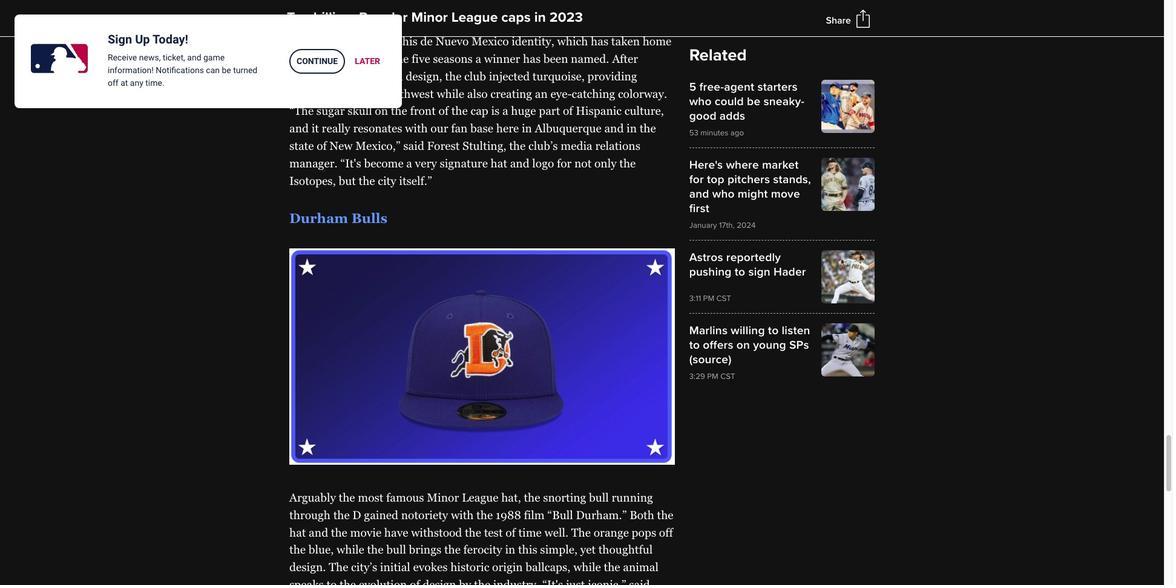 Task type: vqa. For each thing, say whether or not it's contained in the screenshot.


Task type: describe. For each thing, give the bounding box(es) containing it.
the up red
[[392, 52, 409, 65]]

to left listen
[[768, 324, 779, 338]]

astros
[[689, 251, 723, 265]]

later link
[[348, 49, 387, 74]]

marlins willing to listen to offers on young sps (source) 3:29 pm cst
[[689, 324, 810, 382]]

signature
[[440, 157, 488, 170]]

could
[[715, 94, 744, 109]]

pm inside marlins willing to listen to offers on young sps (source) 3:29 pm cst
[[707, 372, 718, 382]]

running
[[612, 491, 653, 505]]

tie
[[332, 87, 345, 100]]

ticket,
[[163, 53, 185, 62]]

hispanic
[[576, 104, 622, 118]]

creating
[[490, 87, 532, 100]]

injected
[[489, 69, 530, 83]]

three
[[350, 52, 377, 65]]

with inside arguably the most famous minor league hat, the snorting bull running through the d gained notoriety with the 1988 film "bull durham." both the hat and the movie have withstood the test of time well. the orange pops off the blue, while the bull brings the ferocity in this simple, yet thoughtful design. the city's initial evokes historic origin ballcaps, while the animal speaks to the evolution of design by the industry. "it's just iconic,"
[[451, 509, 474, 522]]

of up our
[[439, 104, 449, 118]]

sps
[[789, 338, 809, 353]]

0 vertical spatial league
[[451, 9, 498, 26]]

any
[[130, 78, 143, 88]]

identity,
[[512, 35, 554, 48]]

top billing: popular minor league caps in 2023
[[287, 9, 583, 26]]

relations
[[595, 139, 640, 152]]

2 vertical spatial while
[[573, 561, 601, 574]]

the up test
[[476, 509, 493, 522]]

the left d
[[333, 509, 350, 522]]

hard
[[308, 17, 332, 30]]

but
[[339, 174, 356, 187]]

the up "ferocity"
[[465, 526, 481, 540]]

here's where market for top pitchers stands, and who might move first element
[[689, 158, 875, 231]]

initial
[[380, 561, 410, 574]]

taken
[[611, 35, 640, 48]]

not
[[574, 157, 592, 170]]

huge
[[511, 104, 536, 118]]

and left the logo
[[510, 157, 529, 170]]

minor inside arguably the most famous minor league hat, the snorting bull running through the d gained notoriety with the 1988 film "bull durham." both the hat and the movie have withstood the test of time well. the orange pops off the blue, while the bull brings the ferocity in this simple, yet thoughtful design. the city's initial evokes historic origin ballcaps, while the animal speaks to the evolution of design by the industry. "it's just iconic,"
[[427, 491, 459, 505]]

of down mariachis
[[380, 52, 390, 65]]

(source)
[[689, 353, 732, 367]]

the up d
[[339, 491, 355, 505]]

said
[[403, 139, 424, 152]]

information!
[[108, 65, 154, 75]]

5 free-agent starters who could be sneaky-good adds element
[[689, 80, 875, 138]]

pitchers
[[728, 173, 770, 187]]

city
[[378, 174, 396, 187]]

hat inside the it's hard to talk about copa de la diversión without mentioning albuquerque's mariachis de nuevo mexico identity, which has taken home the prize in three of the five seasons a winner has been named. after initially sporting a red design, the club injected turquoise, providing another tie to the southwest while also creating an eye-catching colorway. "the sugar skull on the front of the cap is a huge part of hispanic culture, and it really resonates with our fan base here in albuquerque and in the state of new mexico," said forest stulting, the club's media relations manager. "it's become a very signature hat and logo for not only the isotopes, but the city itself."
[[491, 157, 507, 170]]

market
[[762, 158, 799, 173]]

design.
[[289, 561, 326, 574]]

albuquerque's
[[289, 35, 364, 48]]

0 vertical spatial bull
[[589, 491, 609, 505]]

it
[[312, 122, 319, 135]]

orange
[[594, 526, 629, 540]]

red
[[386, 69, 403, 83]]

the up skull
[[361, 87, 378, 100]]

really
[[322, 122, 350, 135]]

through
[[289, 509, 331, 522]]

home
[[643, 35, 672, 48]]

of down it
[[317, 139, 327, 152]]

the down withstood
[[444, 544, 461, 557]]

mariachis
[[366, 35, 418, 48]]

astros reportedly pushing to sign hader element
[[689, 251, 875, 304]]

1 vertical spatial while
[[337, 544, 364, 557]]

in right caps
[[534, 9, 546, 26]]

sign up today! receive news, ticket, and game information! notifications can be turned off at any time.
[[108, 32, 257, 88]]

durham."
[[576, 509, 627, 522]]

durham bulls link
[[289, 211, 387, 227]]

continue
[[297, 56, 338, 66]]

yet
[[580, 544, 596, 557]]

free-
[[699, 80, 724, 94]]

sugar
[[316, 104, 345, 118]]

3:11
[[689, 294, 701, 304]]

and inside arguably the most famous minor league hat, the snorting bull running through the d gained notoriety with the 1988 film "bull durham." both the hat and the movie have withstood the test of time well. the orange pops off the blue, while the bull brings the ferocity in this simple, yet thoughtful design. the city's initial evokes historic origin ballcaps, while the animal speaks to the evolution of design by the industry. "it's just iconic,"
[[309, 526, 328, 540]]

0 vertical spatial minor
[[411, 9, 448, 26]]

1 horizontal spatial the
[[571, 526, 591, 540]]

2023
[[549, 9, 583, 26]]

the up the film
[[524, 491, 540, 505]]

later
[[355, 56, 380, 66]]

and inside the here's where market for top pitchers stands, and who might move first january 17th, 2024
[[689, 187, 709, 202]]

league inside arguably the most famous minor league hat, the snorting bull running through the d gained notoriety with the 1988 film "bull durham." both the hat and the movie have withstood the test of time well. the orange pops off the blue, while the bull brings the ferocity in this simple, yet thoughtful design. the city's initial evokes historic origin ballcaps, while the animal speaks to the evolution of design by the industry. "it's just iconic,"
[[462, 491, 498, 505]]

mentioning
[[554, 17, 613, 30]]

and left it
[[289, 122, 309, 135]]

brings
[[409, 544, 441, 557]]

ferocity
[[463, 544, 502, 557]]

the down here
[[509, 139, 526, 152]]

a up club
[[475, 52, 481, 65]]

and up relations
[[604, 122, 624, 135]]

by
[[459, 579, 471, 586]]

origin
[[492, 561, 523, 574]]

3:29
[[689, 372, 705, 382]]

to inside astros reportedly pushing to sign hader
[[735, 265, 745, 280]]

snorting
[[543, 491, 586, 505]]

this
[[518, 544, 537, 557]]

about
[[370, 17, 400, 30]]

where
[[726, 158, 759, 173]]

for inside the here's where market for top pitchers stands, and who might move first january 17th, 2024
[[689, 173, 704, 187]]

up
[[135, 32, 150, 47]]

first
[[689, 202, 709, 216]]

can
[[206, 65, 220, 75]]

hat,
[[501, 491, 521, 505]]

"bull
[[547, 509, 573, 522]]

it's hard to talk about copa de la diversión without mentioning albuquerque's mariachis de nuevo mexico identity, which has taken home the prize in three of the five seasons a winner has been named. after initially sporting a red design, the club injected turquoise, providing another tie to the southwest while also creating an eye-catching colorway. "the sugar skull on the front of the cap is a huge part of hispanic culture, and it really resonates with our fan base here in albuquerque and in the state of new mexico," said forest stulting, the club's media relations manager. "it's become a very signature hat and logo for not only the isotopes, but the city itself."
[[289, 17, 672, 187]]

named.
[[571, 52, 609, 65]]

the down southwest
[[391, 104, 407, 118]]

catching
[[572, 87, 615, 100]]

also
[[467, 87, 488, 100]]

seasons
[[433, 52, 473, 65]]

game
[[203, 53, 225, 62]]

fan
[[451, 122, 468, 135]]

offers
[[703, 338, 733, 353]]

the down seasons
[[445, 69, 462, 83]]

the up initially
[[289, 52, 306, 65]]

test
[[484, 526, 503, 540]]

turquoise,
[[533, 69, 585, 83]]

a right is
[[502, 104, 508, 118]]

astros reportedly pushing to sign hader
[[689, 251, 806, 280]]

well.
[[544, 526, 568, 540]]

club's
[[528, 139, 558, 152]]



Task type: locate. For each thing, give the bounding box(es) containing it.
for inside the it's hard to talk about copa de la diversión without mentioning albuquerque's mariachis de nuevo mexico identity, which has taken home the prize in three of the five seasons a winner has been named. after initially sporting a red design, the club injected turquoise, providing another tie to the southwest while also creating an eye-catching colorway. "the sugar skull on the front of the cap is a huge part of hispanic culture, and it really resonates with our fan base here in albuquerque and in the state of new mexico," said forest stulting, the club's media relations manager. "it's become a very signature hat and logo for not only the isotopes, but the city itself."
[[557, 157, 572, 170]]

mexico
[[472, 35, 509, 48]]

new
[[329, 139, 353, 152]]

0 horizontal spatial the
[[329, 561, 348, 574]]

both
[[630, 509, 654, 522]]

hat inside arguably the most famous minor league hat, the snorting bull running through the d gained notoriety with the 1988 film "bull durham." both the hat and the movie have withstood the test of time well. the orange pops off the blue, while the bull brings the ferocity in this simple, yet thoughtful design. the city's initial evokes historic origin ballcaps, while the animal speaks to the evolution of design by the industry. "it's just iconic,"
[[289, 526, 306, 540]]

1 horizontal spatial bull
[[589, 491, 609, 505]]

to left sign
[[735, 265, 745, 280]]

0 horizontal spatial who
[[689, 94, 712, 109]]

0 vertical spatial pm
[[703, 294, 714, 304]]

minor up notoriety
[[427, 491, 459, 505]]

who right first
[[712, 187, 735, 202]]

1 vertical spatial pm
[[707, 372, 718, 382]]

while down yet
[[573, 561, 601, 574]]

blue,
[[309, 544, 334, 557]]

be inside 5 free-agent starters who could be sneaky- good adds 53 minutes ago
[[747, 94, 760, 109]]

pushing
[[689, 265, 732, 280]]

in up sporting
[[337, 52, 347, 65]]

1 vertical spatial off
[[659, 526, 673, 540]]

the up fan on the top of the page
[[451, 104, 468, 118]]

pm right 3:29
[[707, 372, 718, 382]]

1 horizontal spatial with
[[451, 509, 474, 522]]

caps
[[501, 9, 531, 26]]

speaks
[[289, 579, 324, 586]]

1 vertical spatial who
[[712, 187, 735, 202]]

d
[[353, 509, 361, 522]]

pm right 3:11
[[703, 294, 714, 304]]

sign
[[108, 32, 132, 47]]

0 horizontal spatial off
[[108, 78, 118, 88]]

billing:
[[313, 9, 355, 26]]

0 horizontal spatial hat
[[289, 526, 306, 540]]

has up named.
[[591, 35, 608, 48]]

on right offers
[[737, 338, 750, 353]]

1 horizontal spatial hat
[[491, 157, 507, 170]]

who inside 5 free-agent starters who could be sneaky- good adds 53 minutes ago
[[689, 94, 712, 109]]

1 horizontal spatial has
[[591, 35, 608, 48]]

0 vertical spatial hat
[[491, 157, 507, 170]]

agent
[[724, 80, 754, 94]]

0 horizontal spatial "it's
[[340, 157, 361, 170]]

mexico,"
[[355, 139, 401, 152]]

"it's inside the it's hard to talk about copa de la diversión without mentioning albuquerque's mariachis de nuevo mexico identity, which has taken home the prize in three of the five seasons a winner has been named. after initially sporting a red design, the club injected turquoise, providing another tie to the southwest while also creating an eye-catching colorway. "the sugar skull on the front of the cap is a huge part of hispanic culture, and it really resonates with our fan base here in albuquerque and in the state of new mexico," said forest stulting, the club's media relations manager. "it's become a very signature hat and logo for not only the isotopes, but the city itself."
[[340, 157, 361, 170]]

on up resonates
[[375, 104, 388, 118]]

be right the can
[[222, 65, 231, 75]]

albuquerque
[[535, 122, 602, 135]]

to left talk
[[335, 17, 345, 30]]

bull up durham."
[[589, 491, 609, 505]]

1988
[[496, 509, 521, 522]]

and down the here's
[[689, 187, 709, 202]]

minor up nuevo
[[411, 9, 448, 26]]

a
[[475, 52, 481, 65], [377, 69, 383, 83], [502, 104, 508, 118], [406, 157, 412, 170]]

1 horizontal spatial who
[[712, 187, 735, 202]]

while up city's
[[337, 544, 364, 557]]

has
[[591, 35, 608, 48], [523, 52, 541, 65]]

after
[[612, 52, 638, 65]]

"it's up but
[[340, 157, 361, 170]]

0 horizontal spatial has
[[523, 52, 541, 65]]

top
[[287, 9, 310, 26]]

off right pops
[[659, 526, 673, 540]]

the down culture,
[[640, 122, 656, 135]]

the down 'blue,' in the bottom left of the page
[[329, 561, 348, 574]]

1 vertical spatial the
[[329, 561, 348, 574]]

0 vertical spatial off
[[108, 78, 118, 88]]

1 horizontal spatial be
[[747, 94, 760, 109]]

logo
[[532, 157, 554, 170]]

ballcaps,
[[526, 561, 571, 574]]

have
[[384, 526, 408, 540]]

stands,
[[773, 173, 811, 187]]

news,
[[139, 53, 161, 62]]

it's
[[289, 17, 306, 30]]

0 horizontal spatial for
[[557, 157, 572, 170]]

for left 'not'
[[557, 157, 572, 170]]

the up design.
[[289, 544, 306, 557]]

0 vertical spatial with
[[405, 122, 428, 135]]

2 horizontal spatial while
[[573, 561, 601, 574]]

pm inside the astros reportedly pushing to sign hader element
[[703, 294, 714, 304]]

another
[[289, 87, 329, 100]]

0 vertical spatial while
[[437, 87, 464, 100]]

1 vertical spatial minor
[[427, 491, 459, 505]]

hat down through
[[289, 526, 306, 540]]

film
[[524, 509, 545, 522]]

in down huge
[[522, 122, 532, 135]]

and up 'blue,' in the bottom left of the page
[[309, 526, 328, 540]]

durham
[[289, 211, 348, 227]]

here's where market for top pitchers stands, and who might move first january 17th, 2024
[[689, 158, 811, 231]]

animal
[[623, 561, 659, 574]]

bull down 'have'
[[386, 544, 406, 557]]

cst down (source)
[[720, 372, 735, 382]]

1 horizontal spatial on
[[737, 338, 750, 353]]

0 horizontal spatial with
[[405, 122, 428, 135]]

1 horizontal spatial while
[[437, 87, 464, 100]]

0 vertical spatial cst
[[716, 294, 731, 304]]

providing
[[587, 69, 637, 83]]

been
[[543, 52, 568, 65]]

in left 'this'
[[505, 544, 515, 557]]

a left red
[[377, 69, 383, 83]]

skull
[[348, 104, 372, 118]]

withstood
[[411, 526, 462, 540]]

be inside "sign up today! receive news, ticket, and game information! notifications can be turned off at any time."
[[222, 65, 231, 75]]

marlins willing to listen to offers on young sps (source) element
[[689, 324, 875, 382]]

ago
[[730, 128, 744, 138]]

prize
[[309, 52, 334, 65]]

1 vertical spatial with
[[451, 509, 474, 522]]

the down the thoughtful
[[604, 561, 620, 574]]

league
[[451, 9, 498, 26], [462, 491, 498, 505]]

1 vertical spatial for
[[689, 173, 704, 187]]

the right 'by'
[[474, 579, 490, 586]]

today!
[[153, 32, 188, 47]]

a left very
[[406, 157, 412, 170]]

"the
[[289, 104, 314, 118]]

who left the could
[[689, 94, 712, 109]]

1 vertical spatial "it's
[[542, 579, 563, 586]]

colorway.
[[618, 87, 667, 100]]

1 horizontal spatial for
[[689, 173, 704, 187]]

movie
[[350, 526, 381, 540]]

and up notifications
[[187, 53, 201, 62]]

de left la
[[432, 17, 444, 30]]

cst
[[716, 294, 731, 304], [720, 372, 735, 382]]

be right the could
[[747, 94, 760, 109]]

in inside arguably the most famous minor league hat, the snorting bull running through the d gained notoriety with the 1988 film "bull durham." both the hat and the movie have withstood the test of time well. the orange pops off the blue, while the bull brings the ferocity in this simple, yet thoughtful design. the city's initial evokes historic origin ballcaps, while the animal speaks to the evolution of design by the industry. "it's just iconic,"
[[505, 544, 515, 557]]

with up withstood
[[451, 509, 474, 522]]

0 vertical spatial who
[[689, 94, 712, 109]]

club
[[464, 69, 486, 83]]

the down city's
[[340, 579, 356, 586]]

only
[[594, 157, 617, 170]]

the down movie
[[367, 544, 383, 557]]

has down identity,
[[523, 52, 541, 65]]

eye-
[[550, 87, 572, 100]]

with up the said
[[405, 122, 428, 135]]

hat
[[491, 157, 507, 170], [289, 526, 306, 540]]

who inside the here's where market for top pitchers stands, and who might move first january 17th, 2024
[[712, 187, 735, 202]]

0 vertical spatial de
[[432, 17, 444, 30]]

1 vertical spatial be
[[747, 94, 760, 109]]

nuevo
[[435, 35, 469, 48]]

notoriety
[[401, 509, 448, 522]]

0 horizontal spatial on
[[375, 104, 388, 118]]

the
[[289, 52, 306, 65], [392, 52, 409, 65], [445, 69, 462, 83], [361, 87, 378, 100], [391, 104, 407, 118], [451, 104, 468, 118], [640, 122, 656, 135], [509, 139, 526, 152], [619, 157, 636, 170], [359, 174, 375, 187], [339, 491, 355, 505], [524, 491, 540, 505], [333, 509, 350, 522], [476, 509, 493, 522], [657, 509, 673, 522], [331, 526, 347, 540], [465, 526, 481, 540], [289, 544, 306, 557], [367, 544, 383, 557], [444, 544, 461, 557], [604, 561, 620, 574], [340, 579, 356, 586], [474, 579, 490, 586]]

off inside arguably the most famous minor league hat, the snorting bull running through the d gained notoriety with the 1988 film "bull durham." both the hat and the movie have withstood the test of time well. the orange pops off the blue, while the bull brings the ferocity in this simple, yet thoughtful design. the city's initial evokes historic origin ballcaps, while the animal speaks to the evolution of design by the industry. "it's just iconic,"
[[659, 526, 673, 540]]

itself."
[[399, 174, 432, 187]]

0 vertical spatial for
[[557, 157, 572, 170]]

the right but
[[359, 174, 375, 187]]

for left top
[[689, 173, 704, 187]]

de up the five
[[420, 35, 433, 48]]

reportedly
[[726, 251, 781, 265]]

move
[[771, 187, 800, 202]]

on inside the it's hard to talk about copa de la diversión without mentioning albuquerque's mariachis de nuevo mexico identity, which has taken home the prize in three of the five seasons a winner has been named. after initially sporting a red design, the club injected turquoise, providing another tie to the southwest while also creating an eye-catching colorway. "the sugar skull on the front of the cap is a huge part of hispanic culture, and it really resonates with our fan base here in albuquerque and in the state of new mexico," said forest stulting, the club's media relations manager. "it's become a very signature hat and logo for not only the isotopes, but the city itself."
[[375, 104, 388, 118]]

our
[[431, 122, 448, 135]]

winner
[[484, 52, 520, 65]]

sneaky-
[[764, 94, 805, 109]]

of down evokes
[[410, 579, 420, 586]]

0 horizontal spatial be
[[222, 65, 231, 75]]

1 vertical spatial de
[[420, 35, 433, 48]]

1 vertical spatial cst
[[720, 372, 735, 382]]

arguably
[[289, 491, 336, 505]]

1 vertical spatial league
[[462, 491, 498, 505]]

related
[[689, 45, 747, 65]]

league up "mexico"
[[451, 9, 498, 26]]

0 vertical spatial has
[[591, 35, 608, 48]]

0 horizontal spatial bull
[[386, 544, 406, 557]]

while inside the it's hard to talk about copa de la diversión without mentioning albuquerque's mariachis de nuevo mexico identity, which has taken home the prize in three of the five seasons a winner has been named. after initially sporting a red design, the club injected turquoise, providing another tie to the southwest while also creating an eye-catching colorway. "the sugar skull on the front of the cap is a huge part of hispanic culture, and it really resonates with our fan base here in albuquerque and in the state of new mexico," said forest stulting, the club's media relations manager. "it's become a very signature hat and logo for not only the isotopes, but the city itself."
[[437, 87, 464, 100]]

who
[[689, 94, 712, 109], [712, 187, 735, 202]]

share button
[[826, 14, 851, 27]]

1 vertical spatial has
[[523, 52, 541, 65]]

to right speaks
[[327, 579, 337, 586]]

culture,
[[624, 104, 664, 118]]

january
[[689, 221, 717, 231]]

cst right 3:11
[[716, 294, 731, 304]]

while left also
[[437, 87, 464, 100]]

0 vertical spatial on
[[375, 104, 388, 118]]

for
[[557, 157, 572, 170], [689, 173, 704, 187]]

17th,
[[719, 221, 735, 231]]

evolution
[[359, 579, 407, 586]]

thoughtful
[[598, 544, 653, 557]]

of right test
[[506, 526, 516, 540]]

0 horizontal spatial while
[[337, 544, 364, 557]]

to
[[335, 17, 345, 30], [348, 87, 358, 100], [735, 265, 745, 280], [768, 324, 779, 338], [689, 338, 700, 353], [327, 579, 337, 586]]

1 vertical spatial bull
[[386, 544, 406, 557]]

1 vertical spatial hat
[[289, 526, 306, 540]]

cst inside the astros reportedly pushing to sign hader element
[[716, 294, 731, 304]]

"it's down ballcaps,
[[542, 579, 563, 586]]

off left the at
[[108, 78, 118, 88]]

the right both
[[657, 509, 673, 522]]

diversión
[[459, 17, 509, 30]]

copa
[[403, 17, 429, 30]]

industry.
[[493, 579, 539, 586]]

with inside the it's hard to talk about copa de la diversión without mentioning albuquerque's mariachis de nuevo mexico identity, which has taken home the prize in three of the five seasons a winner has been named. after initially sporting a red design, the club injected turquoise, providing another tie to the southwest while also creating an eye-catching colorway. "the sugar skull on the front of the cap is a huge part of hispanic culture, and it really resonates with our fan base here in albuquerque and in the state of new mexico," said forest stulting, the club's media relations manager. "it's become a very signature hat and logo for not only the isotopes, but the city itself."
[[405, 122, 428, 135]]

to inside arguably the most famous minor league hat, the snorting bull running through the d gained notoriety with the 1988 film "bull durham." both the hat and the movie have withstood the test of time well. the orange pops off the blue, while the bull brings the ferocity in this simple, yet thoughtful design. the city's initial evokes historic origin ballcaps, while the animal speaks to the evolution of design by the industry. "it's just iconic,"
[[327, 579, 337, 586]]

willing
[[731, 324, 765, 338]]

0 vertical spatial "it's
[[340, 157, 361, 170]]

and inside "sign up today! receive news, ticket, and game information! notifications can be turned off at any time."
[[187, 53, 201, 62]]

with
[[405, 122, 428, 135], [451, 509, 474, 522]]

to left offers
[[689, 338, 700, 353]]

"it's inside arguably the most famous minor league hat, the snorting bull running through the d gained notoriety with the 1988 film "bull durham." both the hat and the movie have withstood the test of time well. the orange pops off the blue, while the bull brings the ferocity in this simple, yet thoughtful design. the city's initial evokes historic origin ballcaps, while the animal speaks to the evolution of design by the industry. "it's just iconic,"
[[542, 579, 563, 586]]

be
[[222, 65, 231, 75], [747, 94, 760, 109]]

here
[[496, 122, 519, 135]]

southwest
[[380, 87, 434, 100]]

0 vertical spatial the
[[571, 526, 591, 540]]

0 vertical spatial be
[[222, 65, 231, 75]]

popular
[[359, 9, 408, 26]]

off inside "sign up today! receive news, ticket, and game information! notifications can be turned off at any time."
[[108, 78, 118, 88]]

historic
[[450, 561, 489, 574]]

in
[[534, 9, 546, 26], [337, 52, 347, 65], [522, 122, 532, 135], [627, 122, 637, 135], [505, 544, 515, 557]]

league left hat,
[[462, 491, 498, 505]]

of up albuquerque
[[563, 104, 573, 118]]

minutes
[[701, 128, 728, 138]]

to right tie
[[348, 87, 358, 100]]

the down relations
[[619, 157, 636, 170]]

the up 'blue,' in the bottom left of the page
[[331, 526, 347, 540]]

5
[[689, 80, 696, 94]]

receive
[[108, 53, 137, 62]]

1 vertical spatial on
[[737, 338, 750, 353]]

1 horizontal spatial "it's
[[542, 579, 563, 586]]

cst inside marlins willing to listen to offers on young sps (source) 3:29 pm cst
[[720, 372, 735, 382]]

hat down stulting,
[[491, 157, 507, 170]]

the up yet
[[571, 526, 591, 540]]

1 horizontal spatial off
[[659, 526, 673, 540]]

on inside marlins willing to listen to offers on young sps (source) 3:29 pm cst
[[737, 338, 750, 353]]

in down culture,
[[627, 122, 637, 135]]



